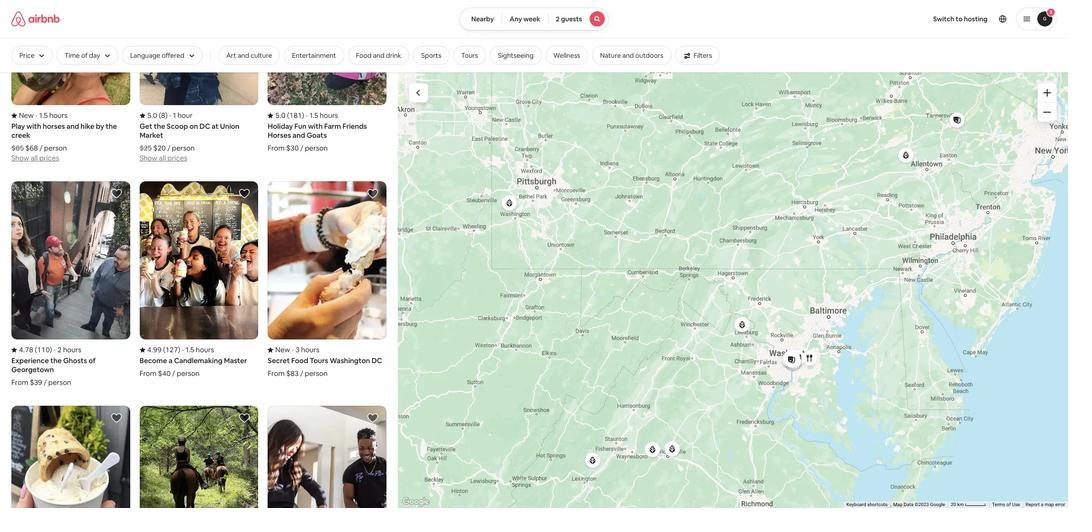Task type: describe. For each thing, give the bounding box(es) containing it.
on
[[190, 122, 198, 131]]

Wellness button
[[546, 46, 588, 65]]

report
[[1026, 502, 1040, 507]]

person inside become a candlemaking master from $40 / person
[[177, 369, 200, 378]]

to
[[956, 15, 963, 23]]

$40
[[158, 369, 171, 378]]

$39
[[30, 378, 42, 387]]

· 1 hour
[[170, 111, 193, 120]]

(110)
[[35, 346, 52, 355]]

from inside holiday fun with farm friends horses and goats from $30 / person
[[268, 144, 285, 153]]

the inside play with horses and hike by the creek $85 $68 / person show all prices
[[106, 122, 117, 131]]

get the scoop on dc at union market group
[[140, 0, 258, 163]]

farm
[[324, 122, 341, 131]]

all for $68
[[31, 154, 38, 163]]

terms
[[992, 502, 1006, 507]]

report a map error
[[1026, 502, 1066, 507]]

map
[[1045, 502, 1054, 507]]

2 guests button
[[548, 8, 609, 30]]

nearby button
[[460, 8, 502, 30]]

holiday
[[268, 122, 293, 131]]

4.78 (110)
[[19, 346, 52, 355]]

any week button
[[502, 8, 548, 30]]

fun
[[294, 122, 307, 131]]

Sports button
[[413, 46, 450, 65]]

culture
[[251, 51, 272, 60]]

experience
[[11, 356, 49, 365]]

· for (8)
[[170, 111, 171, 120]]

hours for become a candlemaking master from $40 / person
[[196, 346, 214, 355]]

experience the ghosts of georgetown group
[[11, 181, 130, 387]]

report a map error link
[[1026, 502, 1066, 507]]

and for art
[[238, 51, 249, 60]]

1.5 for horses
[[39, 111, 48, 120]]

1
[[173, 111, 176, 120]]

(8)
[[159, 111, 168, 120]]

holiday fun with farm friends horses and goats group
[[268, 0, 387, 153]]

from inside secret food tours washington dc from $83 / person
[[268, 369, 285, 378]]

sports
[[421, 51, 441, 60]]

Art and culture button
[[218, 46, 280, 65]]

4.99
[[147, 346, 162, 355]]

switch
[[933, 15, 955, 23]]

5.0 (8)
[[147, 111, 168, 120]]

holiday fun with farm friends horses and goats from $30 / person
[[268, 122, 367, 153]]

hours inside play with horses and hike by the creek group
[[49, 111, 68, 120]]

food and drink
[[356, 51, 401, 60]]

person inside holiday fun with farm friends horses and goats from $30 / person
[[305, 144, 328, 153]]

· 2 hours
[[54, 346, 81, 355]]

$30
[[286, 144, 299, 153]]

food inside secret food tours washington dc from $83 / person
[[291, 356, 308, 365]]

friends
[[343, 122, 367, 131]]

play with horses and hike by the creek $85 $68 / person show all prices
[[11, 122, 117, 163]]

time
[[65, 51, 80, 60]]

1.5 for with
[[310, 111, 318, 120]]

4.78
[[19, 346, 33, 355]]

hours inside holiday fun with farm friends horses and goats 'group'
[[320, 111, 338, 120]]

drink
[[386, 51, 401, 60]]

· for (127)
[[182, 346, 184, 355]]

/ inside become a candlemaking master from $40 / person
[[172, 369, 175, 378]]

show for $85
[[11, 154, 29, 163]]

5.0 for 5.0 (8)
[[147, 111, 157, 120]]

terms of use
[[992, 502, 1020, 507]]

georgetown
[[11, 365, 54, 374]]

5.0 (181)
[[275, 111, 304, 120]]

1.5 inside become a candlemaking master group
[[186, 346, 194, 355]]

week
[[524, 15, 540, 23]]

/ inside "experience the ghosts of georgetown from $39 / person"
[[44, 378, 47, 387]]

and for food
[[373, 51, 385, 60]]

Tours button
[[453, 46, 486, 65]]

from inside become a candlemaking master from $40 / person
[[140, 369, 156, 378]]

nature
[[600, 51, 621, 60]]

new experience image
[[268, 346, 290, 355]]

language offered
[[130, 51, 184, 60]]

· inside play with horses and hike by the creek group
[[36, 111, 37, 120]]

hosting
[[964, 15, 988, 23]]

nearby
[[471, 15, 494, 23]]

filters button
[[675, 46, 720, 65]]

/ inside secret food tours washington dc from $83 / person
[[300, 369, 303, 378]]

sightseeing
[[498, 51, 534, 60]]

/ inside play with horses and hike by the creek $85 $68 / person show all prices
[[40, 144, 43, 153]]

a for become
[[169, 356, 173, 365]]

show all prices button for $68
[[11, 153, 59, 163]]

20 km
[[951, 502, 965, 507]]

person inside secret food tours washington dc from $83 / person
[[305, 369, 328, 378]]

$83
[[286, 369, 299, 378]]

dc for washington
[[372, 356, 382, 365]]

by
[[96, 122, 104, 131]]

experience the ghosts of georgetown from $39 / person
[[11, 356, 96, 387]]

all for $20
[[159, 154, 166, 163]]

any
[[510, 15, 522, 23]]

become a candlemaking master from $40 / person
[[140, 356, 247, 378]]

/ inside get the scoop on dc at union market $25 $20 / person show all prices
[[167, 144, 170, 153]]

4.78 out of 5 average rating,  110 reviews image
[[11, 346, 52, 355]]

language offered button
[[122, 46, 203, 65]]

zoom out image
[[1044, 108, 1051, 116]]

add to wishlist image for 3 hours
[[367, 188, 379, 200]]

hours for secret food tours washington dc from $83 / person
[[301, 346, 320, 355]]

person inside get the scoop on dc at union market $25 $20 / person show all prices
[[172, 144, 195, 153]]

terms of use link
[[992, 502, 1020, 507]]

tours inside button
[[461, 51, 478, 60]]

ghosts
[[63, 356, 87, 365]]

prices for $20
[[167, 154, 187, 163]]

2 guests
[[556, 15, 582, 23]]

hike
[[81, 122, 94, 131]]

keyboard
[[847, 502, 866, 507]]

20 km button
[[948, 502, 989, 508]]

nature and outdoors
[[600, 51, 664, 60]]

show all prices button for $20
[[140, 153, 187, 163]]

wellness
[[554, 51, 580, 60]]

$68
[[25, 144, 38, 153]]

map
[[893, 502, 903, 507]]

a for report
[[1041, 502, 1044, 507]]

of for time
[[81, 51, 88, 60]]



Task type: vqa. For each thing, say whether or not it's contained in the screenshot.
$3,000
no



Task type: locate. For each thing, give the bounding box(es) containing it.
2 horizontal spatial 2
[[1050, 9, 1053, 15]]

· left 1
[[170, 111, 171, 120]]

washington
[[330, 356, 370, 365]]

none search field containing nearby
[[460, 8, 609, 30]]

any week
[[510, 15, 540, 23]]

price button
[[11, 46, 53, 65]]

and inside art and culture button
[[238, 51, 249, 60]]

from inside "experience the ghosts of georgetown from $39 / person"
[[11, 378, 28, 387]]

· 1.5 hours inside become a candlemaking master group
[[182, 346, 214, 355]]

5.0 up holiday
[[275, 111, 286, 120]]

get the scoop on dc at union market $25 $20 / person show all prices
[[140, 122, 240, 163]]

1 horizontal spatial tours
[[461, 51, 478, 60]]

· 1.5 hours inside play with horses and hike by the creek group
[[36, 111, 68, 120]]

filters
[[694, 51, 712, 60]]

1 horizontal spatial 5.0
[[275, 111, 286, 120]]

2 button
[[1016, 8, 1057, 30]]

a inside become a candlemaking master from $40 / person
[[169, 356, 173, 365]]

and for nature
[[623, 51, 634, 60]]

5.0 inside holiday fun with farm friends horses and goats 'group'
[[275, 111, 286, 120]]

0 vertical spatial a
[[169, 356, 173, 365]]

person down horses
[[44, 144, 67, 153]]

2 horizontal spatial · 1.5 hours
[[306, 111, 338, 120]]

zoom in image
[[1044, 89, 1051, 97]]

outdoors
[[635, 51, 664, 60]]

from
[[268, 144, 285, 153], [140, 369, 156, 378], [268, 369, 285, 378], [11, 378, 28, 387]]

2 show from the left
[[140, 154, 157, 163]]

keyboard shortcuts button
[[847, 502, 888, 508]]

0 vertical spatial of
[[81, 51, 88, 60]]

horses
[[268, 131, 291, 140]]

1 vertical spatial food
[[291, 356, 308, 365]]

Entertainment button
[[284, 46, 344, 65]]

art and culture
[[226, 51, 272, 60]]

dc left the at
[[200, 122, 210, 131]]

2 horizontal spatial 1.5
[[310, 111, 318, 120]]

with down new experience image
[[26, 122, 41, 131]]

/ right $39 on the bottom left
[[44, 378, 47, 387]]

and inside play with horses and hike by the creek $85 $68 / person show all prices
[[66, 122, 79, 131]]

and left hike
[[66, 122, 79, 131]]

4.99 out of 5 average rating,  127 reviews image
[[140, 346, 180, 355]]

person inside play with horses and hike by the creek $85 $68 / person show all prices
[[44, 144, 67, 153]]

$85
[[11, 144, 24, 153]]

1 all from the left
[[31, 154, 38, 163]]

/ right $68
[[40, 144, 43, 153]]

play
[[11, 122, 25, 131]]

of right the "ghosts"
[[89, 356, 96, 365]]

of for terms
[[1007, 502, 1011, 507]]

add to wishlist image for 2 hours
[[111, 188, 122, 200]]

/ right $40
[[172, 369, 175, 378]]

0 horizontal spatial 1.5
[[39, 111, 48, 120]]

new experience image
[[11, 111, 34, 120]]

tours
[[461, 51, 478, 60], [310, 356, 328, 365]]

2
[[1050, 9, 1053, 15], [556, 15, 560, 23], [58, 346, 62, 355]]

1 horizontal spatial prices
[[167, 154, 187, 163]]

tours down nearby button
[[461, 51, 478, 60]]

1 horizontal spatial · 1.5 hours
[[182, 346, 214, 355]]

hours right 3
[[301, 346, 320, 355]]

prices down scoop
[[167, 154, 187, 163]]

and right art
[[238, 51, 249, 60]]

person down "candlemaking"
[[177, 369, 200, 378]]

1 horizontal spatial 2
[[556, 15, 560, 23]]

1.5
[[39, 111, 48, 120], [310, 111, 318, 120], [186, 346, 194, 355]]

1 horizontal spatial dc
[[372, 356, 382, 365]]

scoop
[[167, 122, 188, 131]]

2 horizontal spatial of
[[1007, 502, 1011, 507]]

· for (181)
[[306, 111, 308, 120]]

dc for on
[[200, 122, 210, 131]]

show all prices button down market
[[140, 153, 187, 163]]

2 with from the left
[[308, 122, 323, 131]]

horses
[[43, 122, 65, 131]]

3
[[296, 346, 300, 355]]

time of day
[[65, 51, 100, 60]]

become a candlemaking master group
[[140, 181, 258, 378]]

google map
showing 24 experiences. region
[[398, 72, 1068, 508]]

person inside "experience the ghosts of georgetown from $39 / person"
[[48, 378, 71, 387]]

0 horizontal spatial 2
[[58, 346, 62, 355]]

· 1.5 hours up "candlemaking"
[[182, 346, 214, 355]]

show inside play with horses and hike by the creek $85 $68 / person show all prices
[[11, 154, 29, 163]]

2 vertical spatial of
[[1007, 502, 1011, 507]]

Sightseeing button
[[490, 46, 542, 65]]

of inside "experience the ghosts of georgetown from $39 / person"
[[89, 356, 96, 365]]

secret food tours washington dc group
[[268, 181, 387, 378]]

dc inside get the scoop on dc at union market $25 $20 / person show all prices
[[200, 122, 210, 131]]

0 horizontal spatial all
[[31, 154, 38, 163]]

play with horses and hike by the creek group
[[11, 0, 130, 163]]

1 horizontal spatial show all prices button
[[140, 153, 187, 163]]

· right (127)
[[182, 346, 184, 355]]

secret food tours washington dc from $83 / person
[[268, 356, 382, 378]]

(127)
[[163, 346, 180, 355]]

5.0 out of 5 average rating,  181 reviews image
[[268, 111, 304, 120]]

the inside get the scoop on dc at union market $25 $20 / person show all prices
[[154, 122, 165, 131]]

food
[[356, 51, 372, 60], [291, 356, 308, 365]]

google image
[[400, 496, 432, 508]]

the down 5.0 (8)
[[154, 122, 165, 131]]

new inside play with horses and hike by the creek group
[[19, 111, 34, 120]]

· left 3
[[292, 346, 294, 355]]

$20
[[153, 144, 166, 153]]

and right "nature" at the top of page
[[623, 51, 634, 60]]

(181)
[[287, 111, 304, 120]]

1 horizontal spatial of
[[89, 356, 96, 365]]

1.5 inside play with horses and hike by the creek group
[[39, 111, 48, 120]]

5.0 inside get the scoop on dc at union market group
[[147, 111, 157, 120]]

2 inside experience the ghosts of georgetown group
[[58, 346, 62, 355]]

offered
[[162, 51, 184, 60]]

1 horizontal spatial 1.5
[[186, 346, 194, 355]]

©2023
[[915, 502, 929, 507]]

show all prices button inside get the scoop on dc at union market group
[[140, 153, 187, 163]]

the for get the scoop on dc at union market $25 $20 / person show all prices
[[154, 122, 165, 131]]

· 1.5 hours for with
[[306, 111, 338, 120]]

·
[[36, 111, 37, 120], [170, 111, 171, 120], [306, 111, 308, 120], [54, 346, 56, 355], [182, 346, 184, 355], [292, 346, 294, 355]]

· 1.5 hours up farm
[[306, 111, 338, 120]]

· inside holiday fun with farm friends horses and goats 'group'
[[306, 111, 308, 120]]

· inside secret food tours washington dc group
[[292, 346, 294, 355]]

5.0 left (8)
[[147, 111, 157, 120]]

master
[[224, 356, 247, 365]]

at
[[212, 122, 219, 131]]

show all prices button
[[11, 153, 59, 163], [140, 153, 187, 163]]

switch to hosting link
[[928, 9, 993, 29]]

1 show all prices button from the left
[[11, 153, 59, 163]]

2 horizontal spatial the
[[154, 122, 165, 131]]

and left drink
[[373, 51, 385, 60]]

· inside get the scoop on dc at union market group
[[170, 111, 171, 120]]

market
[[140, 131, 163, 140]]

all inside play with horses and hike by the creek $85 $68 / person show all prices
[[31, 154, 38, 163]]

entertainment
[[292, 51, 336, 60]]

prices inside play with horses and hike by the creek $85 $68 / person show all prices
[[39, 154, 59, 163]]

0 horizontal spatial with
[[26, 122, 41, 131]]

creek
[[11, 131, 30, 140]]

food down 3
[[291, 356, 308, 365]]

/ right the $30
[[300, 144, 303, 153]]

hours
[[49, 111, 68, 120], [320, 111, 338, 120], [63, 346, 81, 355], [196, 346, 214, 355], [301, 346, 320, 355]]

None search field
[[460, 8, 609, 30]]

error
[[1056, 502, 1066, 507]]

the
[[106, 122, 117, 131], [154, 122, 165, 131], [50, 356, 62, 365]]

0 horizontal spatial 5.0
[[147, 111, 157, 120]]

4.99 (127)
[[147, 346, 180, 355]]

tours inside secret food tours washington dc from $83 / person
[[310, 356, 328, 365]]

all down $68
[[31, 154, 38, 163]]

from down become
[[140, 369, 156, 378]]

0 horizontal spatial · 1.5 hours
[[36, 111, 68, 120]]

1 horizontal spatial with
[[308, 122, 323, 131]]

the for experience the ghosts of georgetown from $39 / person
[[50, 356, 62, 365]]

· right (110)
[[54, 346, 56, 355]]

shortcuts
[[868, 502, 888, 507]]

0 horizontal spatial tours
[[310, 356, 328, 365]]

food inside button
[[356, 51, 372, 60]]

person right $39 on the bottom left
[[48, 378, 71, 387]]

1.5 right '(181)'
[[310, 111, 318, 120]]

1 horizontal spatial a
[[1041, 502, 1044, 507]]

profile element
[[620, 0, 1057, 38]]

new
[[19, 111, 34, 120], [275, 346, 290, 355]]

Nature and outdoors button
[[592, 46, 672, 65]]

show all prices button inside play with horses and hike by the creek group
[[11, 153, 59, 163]]

with
[[26, 122, 41, 131], [308, 122, 323, 131]]

of
[[81, 51, 88, 60], [89, 356, 96, 365], [1007, 502, 1011, 507]]

and inside holiday fun with farm friends horses and goats from $30 / person
[[293, 131, 305, 140]]

1 with from the left
[[26, 122, 41, 131]]

of inside dropdown button
[[81, 51, 88, 60]]

· 1.5 hours for horses
[[36, 111, 68, 120]]

show down $85 in the left of the page
[[11, 154, 29, 163]]

new for · 3 hours
[[275, 346, 290, 355]]

0 horizontal spatial food
[[291, 356, 308, 365]]

from left $39 on the bottom left
[[11, 378, 28, 387]]

dc right washington
[[372, 356, 382, 365]]

hours up the "ghosts"
[[63, 346, 81, 355]]

0 vertical spatial new
[[19, 111, 34, 120]]

1 vertical spatial a
[[1041, 502, 1044, 507]]

· 1.5 hours
[[36, 111, 68, 120], [306, 111, 338, 120], [182, 346, 214, 355]]

with right "fun"
[[308, 122, 323, 131]]

food left drink
[[356, 51, 372, 60]]

dc inside secret food tours washington dc from $83 / person
[[372, 356, 382, 365]]

keyboard shortcuts
[[847, 502, 888, 507]]

1 horizontal spatial the
[[106, 122, 117, 131]]

2 prices from the left
[[167, 154, 187, 163]]

show inside get the scoop on dc at union market $25 $20 / person show all prices
[[140, 154, 157, 163]]

/ right $20 in the left of the page
[[167, 144, 170, 153]]

0 horizontal spatial new
[[19, 111, 34, 120]]

and up the $30
[[293, 131, 305, 140]]

1 vertical spatial new
[[275, 346, 290, 355]]

get
[[140, 122, 152, 131]]

become
[[140, 356, 167, 365]]

of left day
[[81, 51, 88, 60]]

prices down horses
[[39, 154, 59, 163]]

km
[[958, 502, 964, 507]]

0 horizontal spatial a
[[169, 356, 173, 365]]

show all prices button down creek
[[11, 153, 59, 163]]

the inside "experience the ghosts of georgetown from $39 / person"
[[50, 356, 62, 365]]

/ right $83
[[300, 369, 303, 378]]

guests
[[561, 15, 582, 23]]

and inside nature and outdoors 'button'
[[623, 51, 634, 60]]

· inside experience the ghosts of georgetown group
[[54, 346, 56, 355]]

1 horizontal spatial show
[[140, 154, 157, 163]]

1.5 up "candlemaking"
[[186, 346, 194, 355]]

5.0 for 5.0 (181)
[[275, 111, 286, 120]]

new inside secret food tours washington dc group
[[275, 346, 290, 355]]

hours inside experience the ghosts of georgetown group
[[63, 346, 81, 355]]

with inside holiday fun with farm friends horses and goats from $30 / person
[[308, 122, 323, 131]]

2 5.0 from the left
[[275, 111, 286, 120]]

0 vertical spatial food
[[356, 51, 372, 60]]

/ inside holiday fun with farm friends horses and goats from $30 / person
[[300, 144, 303, 153]]

new for · 1.5 hours
[[19, 111, 34, 120]]

hours for experience the ghosts of georgetown from $39 / person
[[63, 346, 81, 355]]

5.0 out of 5 average rating,  8 reviews image
[[140, 111, 168, 120]]

new up the play
[[19, 111, 34, 120]]

a down (127)
[[169, 356, 173, 365]]

Food and drink button
[[348, 46, 409, 65]]

· inside become a candlemaking master group
[[182, 346, 184, 355]]

hours inside become a candlemaking master group
[[196, 346, 214, 355]]

add to wishlist image inside experience the ghosts of georgetown group
[[111, 188, 122, 200]]

show down $25
[[140, 154, 157, 163]]

· for (110)
[[54, 346, 56, 355]]

2 show all prices button from the left
[[140, 153, 187, 163]]

· right new experience image
[[36, 111, 37, 120]]

1 prices from the left
[[39, 154, 59, 163]]

data
[[904, 502, 914, 507]]

google
[[930, 502, 945, 507]]

· right '(181)'
[[306, 111, 308, 120]]

0 vertical spatial dc
[[200, 122, 210, 131]]

and inside the food and drink button
[[373, 51, 385, 60]]

1 vertical spatial of
[[89, 356, 96, 365]]

person down scoop
[[172, 144, 195, 153]]

· 1.5 hours inside holiday fun with farm friends horses and goats 'group'
[[306, 111, 338, 120]]

· 3 hours
[[292, 346, 320, 355]]

prices inside get the scoop on dc at union market $25 $20 / person show all prices
[[167, 154, 187, 163]]

of left use
[[1007, 502, 1011, 507]]

prices for $68
[[39, 154, 59, 163]]

add to wishlist image
[[111, 188, 122, 200], [367, 188, 379, 200], [111, 413, 122, 424]]

0 horizontal spatial show all prices button
[[11, 153, 59, 163]]

a
[[169, 356, 173, 365], [1041, 502, 1044, 507]]

1.5 inside holiday fun with farm friends horses and goats 'group'
[[310, 111, 318, 120]]

hours up farm
[[320, 111, 338, 120]]

· 1.5 hours up horses
[[36, 111, 68, 120]]

2 for 2
[[1050, 9, 1053, 15]]

the down · 2 hours
[[50, 356, 62, 365]]

1 horizontal spatial new
[[275, 346, 290, 355]]

1 show from the left
[[11, 154, 29, 163]]

language
[[130, 51, 160, 60]]

0 horizontal spatial the
[[50, 356, 62, 365]]

dc
[[200, 122, 210, 131], [372, 356, 382, 365]]

1.5 up horses
[[39, 111, 48, 120]]

1 vertical spatial dc
[[372, 356, 382, 365]]

tours down · 3 hours
[[310, 356, 328, 365]]

day
[[89, 51, 100, 60]]

0 horizontal spatial prices
[[39, 154, 59, 163]]

0 vertical spatial tours
[[461, 51, 478, 60]]

all inside get the scoop on dc at union market $25 $20 / person show all prices
[[159, 154, 166, 163]]

1 horizontal spatial food
[[356, 51, 372, 60]]

secret
[[268, 356, 290, 365]]

hours inside secret food tours washington dc group
[[301, 346, 320, 355]]

2 for 2 guests
[[556, 15, 560, 23]]

all
[[31, 154, 38, 163], [159, 154, 166, 163]]

1 horizontal spatial all
[[159, 154, 166, 163]]

hour
[[178, 111, 193, 120]]

add to wishlist image
[[239, 188, 250, 200], [239, 413, 250, 424], [367, 413, 379, 424]]

with inside play with horses and hike by the creek $85 $68 / person show all prices
[[26, 122, 41, 131]]

art
[[226, 51, 236, 60]]

union
[[220, 122, 240, 131]]

2 inside dropdown button
[[1050, 9, 1053, 15]]

price
[[19, 51, 35, 60]]

0 horizontal spatial of
[[81, 51, 88, 60]]

show for $25
[[140, 154, 157, 163]]

0 horizontal spatial dc
[[200, 122, 210, 131]]

a left "map"
[[1041, 502, 1044, 507]]

from down horses
[[268, 144, 285, 153]]

from down secret on the left bottom of page
[[268, 369, 285, 378]]

1 5.0 from the left
[[147, 111, 157, 120]]

hours up "candlemaking"
[[196, 346, 214, 355]]

new up secret on the left bottom of page
[[275, 346, 290, 355]]

candlemaking
[[174, 356, 222, 365]]

the right by
[[106, 122, 117, 131]]

1 vertical spatial tours
[[310, 356, 328, 365]]

2 all from the left
[[159, 154, 166, 163]]

all down $20 in the left of the page
[[159, 154, 166, 163]]

person right $83
[[305, 369, 328, 378]]

hours up horses
[[49, 111, 68, 120]]

$25
[[140, 144, 152, 153]]

2 inside button
[[556, 15, 560, 23]]

0 horizontal spatial show
[[11, 154, 29, 163]]

20
[[951, 502, 956, 507]]

person down goats
[[305, 144, 328, 153]]



